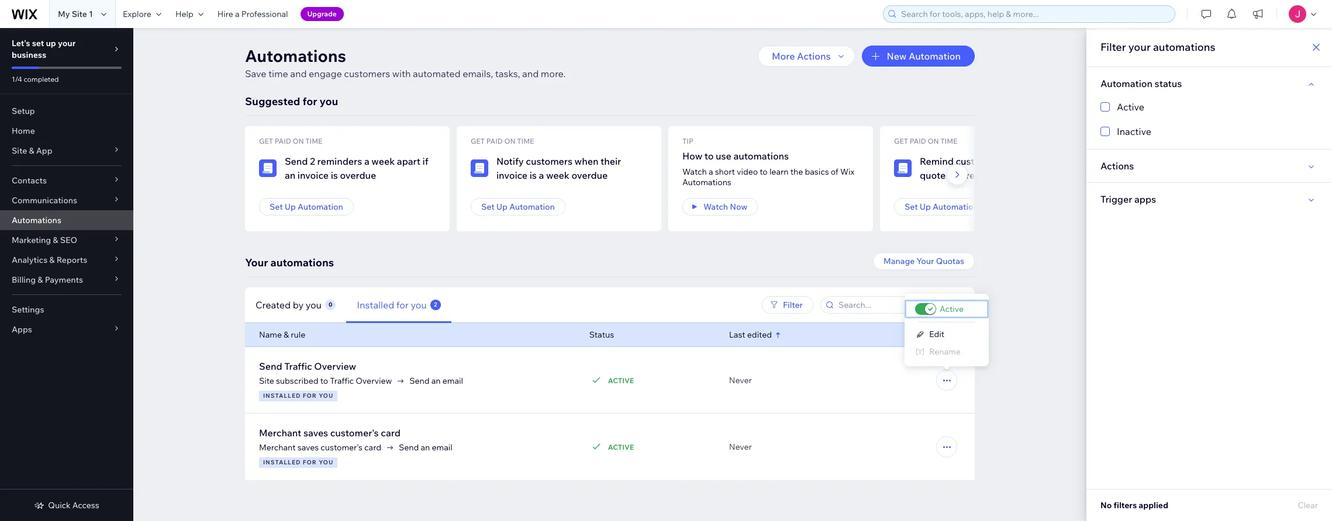 Task type: vqa. For each thing, say whether or not it's contained in the screenshot.
Fusion Trading
no



Task type: locate. For each thing, give the bounding box(es) containing it.
customers for notify
[[526, 156, 573, 167]]

help
[[175, 9, 194, 19]]

you
[[319, 393, 334, 400], [319, 459, 334, 467]]

set
[[32, 38, 44, 49]]

notify customers when their invoice is a week overdue
[[497, 156, 622, 181]]

0 vertical spatial you
[[319, 393, 334, 400]]

3 set up automation button from the left
[[895, 198, 989, 216]]

customers inside notify customers when their invoice is a week overdue
[[526, 156, 573, 167]]

traffic down send traffic overview
[[330, 376, 354, 387]]

2 time from the left
[[517, 137, 534, 146]]

2 set up automation button from the left
[[471, 198, 566, 216]]

paid up remind
[[910, 137, 927, 146]]

1 vertical spatial an
[[432, 376, 441, 387]]

time for notify
[[517, 137, 534, 146]]

1 horizontal spatial 2
[[434, 301, 437, 309]]

set up automation down reminders
[[270, 202, 343, 212]]

2 horizontal spatial get paid on time
[[895, 137, 958, 146]]

0 vertical spatial filter
[[1101, 40, 1127, 54]]

1 vertical spatial merchant saves customer's card
[[259, 443, 381, 453]]

2 invoice from the left
[[497, 170, 528, 181]]

for for suggested
[[303, 95, 317, 108]]

site subscribed to traffic overview
[[259, 376, 392, 387]]

your up the automation status
[[1129, 40, 1151, 54]]

1 for from the top
[[303, 393, 317, 400]]

1 active from the top
[[608, 377, 634, 385]]

an for merchant saves customer's card
[[421, 443, 430, 453]]

traffic up the subscribed at the left of page
[[284, 361, 312, 373]]

time up reminders
[[306, 137, 323, 146]]

1 vertical spatial you
[[319, 459, 334, 467]]

access
[[72, 501, 99, 511]]

basics
[[805, 167, 829, 177]]

automations up by on the left
[[271, 256, 334, 270]]

send inside 'send 2 reminders a week apart if an invoice is overdue'
[[285, 156, 308, 167]]

0 horizontal spatial set up automation button
[[259, 198, 354, 216]]

1 horizontal spatial on
[[505, 137, 516, 146]]

your right up
[[58, 38, 76, 49]]

active inside checkbox
[[1118, 101, 1145, 113]]

hire a professional link
[[210, 0, 295, 28]]

1 vertical spatial overview
[[356, 376, 392, 387]]

site right my
[[72, 9, 87, 19]]

week inside 'send 2 reminders a week apart if an invoice is overdue'
[[372, 156, 395, 167]]

when
[[575, 156, 599, 167]]

merchant
[[259, 428, 302, 439], [259, 443, 296, 453]]

set up automation button for send 2 reminders a week apart if an invoice is overdue
[[259, 198, 354, 216]]

& left seo
[[53, 235, 58, 246]]

remind customers their price quote expires in 1 week
[[920, 156, 1050, 181]]

2 up from the left
[[497, 202, 508, 212]]

2 horizontal spatial site
[[259, 376, 274, 387]]

& right billing
[[38, 275, 43, 286]]

0 vertical spatial to
[[705, 150, 714, 162]]

0 horizontal spatial overdue
[[340, 170, 376, 181]]

site inside dropdown button
[[12, 146, 27, 156]]

overdue down reminders
[[340, 170, 376, 181]]

your up created
[[245, 256, 268, 270]]

a inside notify customers when their invoice is a week overdue
[[539, 170, 544, 181]]

& left the reports at the left of page
[[49, 255, 55, 266]]

site left the subscribed at the left of page
[[259, 376, 274, 387]]

2 your from the left
[[917, 256, 935, 267]]

1 horizontal spatial category image
[[471, 160, 489, 177]]

2 their from the left
[[1005, 156, 1026, 167]]

help button
[[168, 0, 210, 28]]

3 on from the left
[[928, 137, 939, 146]]

0 vertical spatial automations
[[245, 46, 346, 66]]

get for send 2 reminders a week apart if an invoice is overdue
[[259, 137, 273, 146]]

for
[[303, 95, 317, 108], [397, 299, 409, 311]]

0 horizontal spatial on
[[293, 137, 304, 146]]

and right time
[[290, 68, 307, 80]]

2 installed from the top
[[263, 459, 301, 467]]

send traffic overview
[[259, 361, 356, 373]]

up up your automations
[[285, 202, 296, 212]]

2 horizontal spatial get
[[895, 137, 909, 146]]

1 vertical spatial watch
[[704, 202, 729, 212]]

tab list
[[245, 288, 615, 323]]

invoice inside notify customers when their invoice is a week overdue
[[497, 170, 528, 181]]

1/4
[[12, 75, 22, 84]]

overdue
[[340, 170, 376, 181], [572, 170, 608, 181]]

email
[[443, 376, 463, 387], [432, 443, 453, 453]]

2 horizontal spatial paid
[[910, 137, 927, 146]]

a
[[235, 9, 240, 19], [364, 156, 370, 167], [709, 167, 714, 177], [539, 170, 544, 181]]

their
[[601, 156, 622, 167], [1005, 156, 1026, 167]]

you for created by you
[[306, 299, 322, 311]]

0 horizontal spatial site
[[12, 146, 27, 156]]

2 installed for you from the top
[[263, 459, 334, 467]]

Active checkbox
[[1101, 100, 1319, 114]]

automation status
[[1101, 78, 1183, 90]]

0 horizontal spatial 1
[[89, 9, 93, 19]]

& for name
[[284, 330, 289, 341]]

0 horizontal spatial get paid on time
[[259, 137, 323, 146]]

edit button
[[905, 326, 989, 343]]

you right by on the left
[[306, 299, 322, 311]]

customers up in in the right top of the page
[[956, 156, 1003, 167]]

3 set up automation from the left
[[905, 202, 979, 212]]

automation right new
[[909, 50, 961, 62]]

active up the inactive
[[1118, 101, 1145, 113]]

set up automation down notify
[[482, 202, 555, 212]]

watch down how
[[683, 167, 707, 177]]

send an email
[[410, 376, 463, 387], [399, 443, 453, 453]]

1 horizontal spatial time
[[517, 137, 534, 146]]

0 horizontal spatial your
[[245, 256, 268, 270]]

& inside dropdown button
[[29, 146, 34, 156]]

email for send traffic overview
[[443, 376, 463, 387]]

2 vertical spatial an
[[421, 443, 430, 453]]

you right 'installed'
[[411, 299, 427, 311]]

to left the 'use'
[[705, 150, 714, 162]]

short
[[715, 167, 735, 177]]

overdue down when
[[572, 170, 608, 181]]

1 horizontal spatial invoice
[[497, 170, 528, 181]]

category image
[[895, 160, 912, 177]]

your
[[58, 38, 76, 49], [1129, 40, 1151, 54]]

installed
[[357, 299, 394, 311]]

automation for remind customers their price quote expires in 1 week
[[933, 202, 979, 212]]

0 horizontal spatial week
[[372, 156, 395, 167]]

1 vertical spatial for
[[303, 459, 317, 467]]

3 get paid on time from the left
[[895, 137, 958, 146]]

automations inside sidebar element
[[12, 215, 61, 226]]

billing & payments
[[12, 275, 83, 286]]

paid
[[275, 137, 291, 146], [487, 137, 503, 146], [910, 137, 927, 146]]

no filters applied
[[1101, 501, 1169, 511]]

2 left reminders
[[310, 156, 315, 167]]

0 horizontal spatial for
[[303, 95, 317, 108]]

you down engage
[[320, 95, 338, 108]]

0 vertical spatial 2
[[310, 156, 315, 167]]

1 horizontal spatial paid
[[487, 137, 503, 146]]

active for merchant saves customer's card
[[608, 443, 634, 452]]

1 horizontal spatial 1
[[992, 170, 997, 181]]

their inside notify customers when their invoice is a week overdue
[[601, 156, 622, 167]]

set up automation
[[270, 202, 343, 212], [482, 202, 555, 212], [905, 202, 979, 212]]

1 get from the left
[[259, 137, 273, 146]]

time
[[269, 68, 288, 80]]

no
[[1101, 501, 1113, 511]]

automations inside automations save time and engage customers with automated emails, tasks, and more.
[[245, 46, 346, 66]]

learn
[[770, 167, 789, 177]]

is
[[331, 170, 338, 181], [530, 170, 537, 181]]

analytics
[[12, 255, 48, 266]]

0 horizontal spatial set up automation
[[270, 202, 343, 212]]

their right when
[[601, 156, 622, 167]]

edit
[[930, 329, 945, 340]]

customer's
[[330, 428, 379, 439], [321, 443, 363, 453]]

set up automation for send 2 reminders a week apart if an invoice is overdue
[[270, 202, 343, 212]]

automation for notify customers when their invoice is a week overdue
[[510, 202, 555, 212]]

automation down notify customers when their invoice is a week overdue at the left top of the page
[[510, 202, 555, 212]]

& left app in the top left of the page
[[29, 146, 34, 156]]

customers left when
[[526, 156, 573, 167]]

1 vertical spatial automations
[[734, 150, 789, 162]]

1 overdue from the left
[[340, 170, 376, 181]]

0 horizontal spatial is
[[331, 170, 338, 181]]

applied
[[1139, 501, 1169, 511]]

1 set from the left
[[270, 202, 283, 212]]

0 horizontal spatial an
[[285, 170, 296, 181]]

2 horizontal spatial automations
[[1154, 40, 1216, 54]]

use
[[716, 150, 732, 162]]

0 horizontal spatial up
[[285, 202, 296, 212]]

1 vertical spatial never
[[730, 442, 752, 453]]

get for notify customers when their invoice is a week overdue
[[471, 137, 485, 146]]

1 horizontal spatial customers
[[526, 156, 573, 167]]

overdue inside notify customers when their invoice is a week overdue
[[572, 170, 608, 181]]

active for send traffic overview
[[608, 377, 634, 385]]

for right 'installed'
[[397, 299, 409, 311]]

0 vertical spatial send an email
[[410, 376, 463, 387]]

analytics & reports button
[[0, 250, 133, 270]]

get paid on time up notify
[[471, 137, 534, 146]]

get paid on time for remind customers their price quote expires in 1 week
[[895, 137, 958, 146]]

get paid on time up remind
[[895, 137, 958, 146]]

on up remind
[[928, 137, 939, 146]]

time
[[306, 137, 323, 146], [517, 137, 534, 146], [941, 137, 958, 146]]

1 horizontal spatial filter
[[1101, 40, 1127, 54]]

automation left status
[[1101, 78, 1153, 90]]

how
[[683, 150, 703, 162]]

actions up trigger on the top of the page
[[1101, 160, 1135, 172]]

set up automation button down reminders
[[259, 198, 354, 216]]

site for site subscribed to traffic overview
[[259, 376, 274, 387]]

actions right more
[[798, 50, 831, 62]]

actions inside popup button
[[798, 50, 831, 62]]

site
[[72, 9, 87, 19], [12, 146, 27, 156], [259, 376, 274, 387]]

filter button
[[762, 297, 814, 314]]

1 vertical spatial installed for you
[[263, 459, 334, 467]]

2 for from the top
[[303, 459, 317, 467]]

paid for remind
[[910, 137, 927, 146]]

site down home
[[12, 146, 27, 156]]

on up notify
[[505, 137, 516, 146]]

watch left now
[[704, 202, 729, 212]]

1 vertical spatial installed
[[263, 459, 301, 467]]

2 horizontal spatial set up automation button
[[895, 198, 989, 216]]

set up automation down quote
[[905, 202, 979, 212]]

your left quotas
[[917, 256, 935, 267]]

3 set from the left
[[905, 202, 918, 212]]

to left learn at the top
[[760, 167, 768, 177]]

get
[[259, 137, 273, 146], [471, 137, 485, 146], [895, 137, 909, 146]]

1 vertical spatial 1
[[992, 170, 997, 181]]

automations up watch now button
[[683, 177, 732, 188]]

2 and from the left
[[523, 68, 539, 80]]

set up automation for remind customers their price quote expires in 1 week
[[905, 202, 979, 212]]

1 horizontal spatial site
[[72, 9, 87, 19]]

menu
[[905, 300, 989, 361]]

3 paid from the left
[[910, 137, 927, 146]]

automations up status
[[1154, 40, 1216, 54]]

you
[[320, 95, 338, 108], [306, 299, 322, 311], [411, 299, 427, 311]]

2 on from the left
[[505, 137, 516, 146]]

1 vertical spatial send an email
[[399, 443, 453, 453]]

2 paid from the left
[[487, 137, 503, 146]]

1 horizontal spatial get
[[471, 137, 485, 146]]

0 vertical spatial active
[[608, 377, 634, 385]]

2 active from the top
[[608, 443, 634, 452]]

time up remind
[[941, 137, 958, 146]]

1 installed from the top
[[263, 393, 301, 400]]

1 set up automation from the left
[[270, 202, 343, 212]]

upgrade button
[[300, 7, 344, 21]]

paid for send
[[275, 137, 291, 146]]

1 installed for you from the top
[[263, 393, 334, 400]]

2 get from the left
[[471, 137, 485, 146]]

automations up time
[[245, 46, 346, 66]]

list
[[245, 126, 1085, 232]]

name
[[259, 330, 282, 341]]

1 vertical spatial for
[[397, 299, 409, 311]]

0 horizontal spatial paid
[[275, 137, 291, 146]]

installed for you for saves
[[263, 459, 334, 467]]

status
[[590, 330, 614, 341]]

1 up from the left
[[285, 202, 296, 212]]

billing & payments button
[[0, 270, 133, 290]]

filter your automations
[[1101, 40, 1216, 54]]

set up automation button for notify customers when their invoice is a week overdue
[[471, 198, 566, 216]]

to down send traffic overview
[[320, 376, 328, 387]]

up down notify
[[497, 202, 508, 212]]

site for site & app
[[12, 146, 27, 156]]

send an email for send traffic overview
[[410, 376, 463, 387]]

1 vertical spatial site
[[12, 146, 27, 156]]

0 horizontal spatial actions
[[798, 50, 831, 62]]

get for remind customers their price quote expires in 1 week
[[895, 137, 909, 146]]

up down quote
[[920, 202, 931, 212]]

watch inside tip how to use automations watch a short video to learn the basics of wix automations
[[683, 167, 707, 177]]

automations
[[1154, 40, 1216, 54], [734, 150, 789, 162], [271, 256, 334, 270]]

& for site
[[29, 146, 34, 156]]

an inside 'send 2 reminders a week apart if an invoice is overdue'
[[285, 170, 296, 181]]

2 set from the left
[[482, 202, 495, 212]]

reminders
[[317, 156, 362, 167]]

& left rule
[[284, 330, 289, 341]]

1 time from the left
[[306, 137, 323, 146]]

active
[[608, 377, 634, 385], [608, 443, 634, 452]]

0 horizontal spatial to
[[320, 376, 328, 387]]

2 horizontal spatial automations
[[683, 177, 732, 188]]

for
[[303, 393, 317, 400], [303, 459, 317, 467]]

2 horizontal spatial on
[[928, 137, 939, 146]]

0 horizontal spatial automations
[[12, 215, 61, 226]]

1 you from the top
[[319, 393, 334, 400]]

1 horizontal spatial to
[[705, 150, 714, 162]]

1 set up automation button from the left
[[259, 198, 354, 216]]

0 vertical spatial an
[[285, 170, 296, 181]]

reports
[[57, 255, 87, 266]]

1 horizontal spatial set
[[482, 202, 495, 212]]

paid down suggested for you
[[275, 137, 291, 146]]

1 right in in the right top of the page
[[992, 170, 997, 181]]

home link
[[0, 121, 133, 141]]

0 vertical spatial merchant saves customer's card
[[259, 428, 401, 439]]

1 and from the left
[[290, 68, 307, 80]]

1 horizontal spatial is
[[530, 170, 537, 181]]

customers left with
[[344, 68, 390, 80]]

installed for you
[[357, 299, 427, 311]]

set for notify customers when their invoice is a week overdue
[[482, 202, 495, 212]]

set
[[270, 202, 283, 212], [482, 202, 495, 212], [905, 202, 918, 212]]

3 time from the left
[[941, 137, 958, 146]]

paid up notify
[[487, 137, 503, 146]]

get paid on time for notify customers when their invoice is a week overdue
[[471, 137, 534, 146]]

0 vertical spatial never
[[730, 376, 752, 386]]

1 vertical spatial filter
[[783, 300, 803, 311]]

1 horizontal spatial overdue
[[572, 170, 608, 181]]

automations up 'marketing'
[[12, 215, 61, 226]]

1 on from the left
[[293, 137, 304, 146]]

category image
[[259, 160, 277, 177], [471, 160, 489, 177]]

& inside dropdown button
[[49, 255, 55, 266]]

their left 'price'
[[1005, 156, 1026, 167]]

seo
[[60, 235, 77, 246]]

2
[[310, 156, 315, 167], [434, 301, 437, 309]]

for down engage
[[303, 95, 317, 108]]

explore
[[123, 9, 151, 19]]

1 is from the left
[[331, 170, 338, 181]]

overdue inside 'send 2 reminders a week apart if an invoice is overdue'
[[340, 170, 376, 181]]

1 horizontal spatial active
[[1118, 101, 1145, 113]]

0 vertical spatial customer's
[[330, 428, 379, 439]]

an for send traffic overview
[[432, 376, 441, 387]]

your
[[245, 256, 268, 270], [917, 256, 935, 267]]

2 set up automation from the left
[[482, 202, 555, 212]]

on down suggested for you
[[293, 137, 304, 146]]

0 horizontal spatial active
[[940, 304, 964, 315]]

1 category image from the left
[[259, 160, 277, 177]]

setup link
[[0, 101, 133, 121]]

quick access
[[48, 501, 99, 511]]

automations inside tip how to use automations watch a short video to learn the basics of wix automations
[[734, 150, 789, 162]]

Inactive checkbox
[[1101, 125, 1319, 139]]

automations up video at the top of the page
[[734, 150, 789, 162]]

2 category image from the left
[[471, 160, 489, 177]]

1 paid from the left
[[275, 137, 291, 146]]

0 vertical spatial watch
[[683, 167, 707, 177]]

set up automation button down quote
[[895, 198, 989, 216]]

set up automation for notify customers when their invoice is a week overdue
[[482, 202, 555, 212]]

customers
[[344, 68, 390, 80], [526, 156, 573, 167], [956, 156, 1003, 167]]

2 horizontal spatial an
[[432, 376, 441, 387]]

0 vertical spatial email
[[443, 376, 463, 387]]

you for customer's
[[319, 459, 334, 467]]

2 horizontal spatial time
[[941, 137, 958, 146]]

1 horizontal spatial set up automation button
[[471, 198, 566, 216]]

time up notify
[[517, 137, 534, 146]]

0 horizontal spatial category image
[[259, 160, 277, 177]]

invoice down notify
[[497, 170, 528, 181]]

1 horizontal spatial an
[[421, 443, 430, 453]]

trigger apps
[[1101, 194, 1157, 205]]

0 horizontal spatial your
[[58, 38, 76, 49]]

watch now button
[[683, 198, 758, 216]]

customers inside 'remind customers their price quote expires in 1 week'
[[956, 156, 1003, 167]]

2 horizontal spatial week
[[999, 170, 1022, 181]]

1 horizontal spatial their
[[1005, 156, 1026, 167]]

get paid on time down suggested for you
[[259, 137, 323, 146]]

2 is from the left
[[530, 170, 537, 181]]

2 overdue from the left
[[572, 170, 608, 181]]

2 horizontal spatial set up automation
[[905, 202, 979, 212]]

to for automations
[[705, 150, 714, 162]]

manage
[[884, 256, 915, 267]]

1 merchant from the top
[[259, 428, 302, 439]]

merchant saves customer's card
[[259, 428, 401, 439], [259, 443, 381, 453]]

automation down expires on the right of the page
[[933, 202, 979, 212]]

0 vertical spatial active
[[1118, 101, 1145, 113]]

you for overview
[[319, 393, 334, 400]]

1 inside 'remind customers their price quote expires in 1 week'
[[992, 170, 997, 181]]

filter inside button
[[783, 300, 803, 311]]

a inside tip how to use automations watch a short video to learn the basics of wix automations
[[709, 167, 714, 177]]

1 get paid on time from the left
[[259, 137, 323, 146]]

1 never from the top
[[730, 376, 752, 386]]

up
[[46, 38, 56, 49]]

2 never from the top
[[730, 442, 752, 453]]

1 right my
[[89, 9, 93, 19]]

up for send 2 reminders a week apart if an invoice is overdue
[[285, 202, 296, 212]]

active up edit button
[[940, 304, 964, 315]]

installed
[[263, 393, 301, 400], [263, 459, 301, 467]]

0 vertical spatial installed for you
[[263, 393, 334, 400]]

0 horizontal spatial get
[[259, 137, 273, 146]]

1 vertical spatial merchant
[[259, 443, 296, 453]]

invoice down reminders
[[298, 170, 329, 181]]

0 vertical spatial actions
[[798, 50, 831, 62]]

0 vertical spatial site
[[72, 9, 87, 19]]

3 get from the left
[[895, 137, 909, 146]]

automation down reminders
[[298, 202, 343, 212]]

installed for you
[[263, 393, 334, 400], [263, 459, 334, 467]]

to for overview
[[320, 376, 328, 387]]

2 you from the top
[[319, 459, 334, 467]]

1 horizontal spatial automations
[[245, 46, 346, 66]]

invoice inside 'send 2 reminders a week apart if an invoice is overdue'
[[298, 170, 329, 181]]

1 invoice from the left
[[298, 170, 329, 181]]

set up automation button down notify
[[471, 198, 566, 216]]

on
[[293, 137, 304, 146], [505, 137, 516, 146], [928, 137, 939, 146]]

card
[[381, 428, 401, 439], [365, 443, 381, 453]]

and left more.
[[523, 68, 539, 80]]

2 get paid on time from the left
[[471, 137, 534, 146]]

1 horizontal spatial week
[[546, 170, 570, 181]]

1 vertical spatial automations
[[683, 177, 732, 188]]

1 their from the left
[[601, 156, 622, 167]]

3 up from the left
[[920, 202, 931, 212]]

2 right installed for you
[[434, 301, 437, 309]]

installed for merchant
[[263, 459, 301, 467]]



Task type: describe. For each thing, give the bounding box(es) containing it.
your inside "button"
[[917, 256, 935, 267]]

2 horizontal spatial to
[[760, 167, 768, 177]]

automations link
[[0, 211, 133, 231]]

filter for filter
[[783, 300, 803, 311]]

for for installed
[[397, 299, 409, 311]]

week inside notify customers when their invoice is a week overdue
[[546, 170, 570, 181]]

automated
[[413, 68, 461, 80]]

0 vertical spatial overview
[[314, 361, 356, 373]]

set up automation button for remind customers their price quote expires in 1 week
[[895, 198, 989, 216]]

apps
[[1135, 194, 1157, 205]]

subscribed
[[276, 376, 319, 387]]

a inside 'send 2 reminders a week apart if an invoice is overdue'
[[364, 156, 370, 167]]

wix
[[841, 167, 855, 177]]

Search... field
[[836, 297, 957, 314]]

for for traffic
[[303, 393, 317, 400]]

suggested for you
[[245, 95, 338, 108]]

customers for remind
[[956, 156, 1003, 167]]

if
[[423, 156, 429, 167]]

category image for send
[[259, 160, 277, 177]]

analytics & reports
[[12, 255, 87, 266]]

you for installed for you
[[411, 299, 427, 311]]

marketing & seo button
[[0, 231, 133, 250]]

status
[[1155, 78, 1183, 90]]

installed for send
[[263, 393, 301, 400]]

view
[[849, 375, 871, 387]]

trigger
[[1101, 194, 1133, 205]]

quick
[[48, 501, 71, 511]]

for for saves
[[303, 459, 317, 467]]

sidebar element
[[0, 28, 133, 522]]

contacts
[[12, 176, 47, 186]]

your inside let's set up your business
[[58, 38, 76, 49]]

new automation button
[[863, 46, 975, 67]]

1 horizontal spatial your
[[1129, 40, 1151, 54]]

my
[[58, 9, 70, 19]]

apps
[[12, 325, 32, 335]]

automations for automations
[[12, 215, 61, 226]]

2 inside 'send 2 reminders a week apart if an invoice is overdue'
[[310, 156, 315, 167]]

view summary
[[849, 375, 916, 387]]

menu containing active
[[905, 300, 989, 361]]

0 horizontal spatial traffic
[[284, 361, 312, 373]]

with
[[392, 68, 411, 80]]

summary
[[873, 375, 916, 387]]

site & app
[[12, 146, 52, 156]]

active inside button
[[940, 304, 964, 315]]

& for marketing
[[53, 235, 58, 246]]

0
[[329, 301, 333, 309]]

billing
[[12, 275, 36, 286]]

quotas
[[937, 256, 965, 267]]

site & app button
[[0, 141, 133, 161]]

by
[[293, 299, 304, 311]]

engage
[[309, 68, 342, 80]]

email for merchant saves customer's card
[[432, 443, 453, 453]]

active button
[[905, 300, 989, 319]]

hire a professional
[[218, 9, 288, 19]]

& for billing
[[38, 275, 43, 286]]

send an email for merchant saves customer's card
[[399, 443, 453, 453]]

marketing & seo
[[12, 235, 77, 246]]

you for suggested for you
[[320, 95, 338, 108]]

more.
[[541, 68, 566, 80]]

customers inside automations save time and engage customers with automated emails, tasks, and more.
[[344, 68, 390, 80]]

1 horizontal spatial actions
[[1101, 160, 1135, 172]]

is inside 'send 2 reminders a week apart if an invoice is overdue'
[[331, 170, 338, 181]]

Search for tools, apps, help & more... field
[[898, 6, 1172, 22]]

rule
[[291, 330, 306, 341]]

completed
[[24, 75, 59, 84]]

settings
[[12, 305, 44, 315]]

automation for send 2 reminders a week apart if an invoice is overdue
[[298, 202, 343, 212]]

& for analytics
[[49, 255, 55, 266]]

set for send 2 reminders a week apart if an invoice is overdue
[[270, 202, 283, 212]]

remind
[[920, 156, 954, 167]]

filter for filter your automations
[[1101, 40, 1127, 54]]

of
[[831, 167, 839, 177]]

now
[[730, 202, 748, 212]]

last
[[730, 330, 746, 341]]

1 horizontal spatial traffic
[[330, 376, 354, 387]]

category image for notify
[[471, 160, 489, 177]]

suggested
[[245, 95, 300, 108]]

more
[[772, 50, 795, 62]]

time for remind
[[941, 137, 958, 146]]

watch inside watch now button
[[704, 202, 729, 212]]

on for send
[[293, 137, 304, 146]]

in
[[982, 170, 990, 181]]

is inside notify customers when their invoice is a week overdue
[[530, 170, 537, 181]]

send 2 reminders a week apart if an invoice is overdue
[[285, 156, 429, 181]]

rename button
[[905, 343, 989, 361]]

automations for automations save time and engage customers with automated emails, tasks, and more.
[[245, 46, 346, 66]]

settings link
[[0, 300, 133, 320]]

upgrade
[[307, 9, 337, 18]]

2 vertical spatial automations
[[271, 256, 334, 270]]

0 vertical spatial card
[[381, 428, 401, 439]]

filters
[[1114, 501, 1138, 511]]

price
[[1028, 156, 1050, 167]]

communications button
[[0, 191, 133, 211]]

notify
[[497, 156, 524, 167]]

tip
[[683, 137, 694, 146]]

apps button
[[0, 320, 133, 340]]

business
[[12, 50, 46, 60]]

new
[[887, 50, 907, 62]]

list containing how to use automations
[[245, 126, 1085, 232]]

tab list containing created by you
[[245, 288, 615, 323]]

never for send traffic overview
[[730, 376, 752, 386]]

1 vertical spatial customer's
[[321, 443, 363, 453]]

1 your from the left
[[245, 256, 268, 270]]

1 merchant saves customer's card from the top
[[259, 428, 401, 439]]

1 vertical spatial card
[[365, 443, 381, 453]]

up for remind customers their price quote expires in 1 week
[[920, 202, 931, 212]]

home
[[12, 126, 35, 136]]

2 merchant saves customer's card from the top
[[259, 443, 381, 453]]

payments
[[45, 275, 83, 286]]

created
[[256, 299, 291, 311]]

save
[[245, 68, 266, 80]]

week inside 'remind customers their price quote expires in 1 week'
[[999, 170, 1022, 181]]

let's
[[12, 38, 30, 49]]

watch now
[[704, 202, 748, 212]]

setup
[[12, 106, 35, 116]]

your automations
[[245, 256, 334, 270]]

time for send
[[306, 137, 323, 146]]

inactive
[[1118, 126, 1152, 137]]

installed for you for traffic
[[263, 393, 334, 400]]

expires
[[948, 170, 980, 181]]

get paid on time for send 2 reminders a week apart if an invoice is overdue
[[259, 137, 323, 146]]

0 vertical spatial automations
[[1154, 40, 1216, 54]]

on for remind
[[928, 137, 939, 146]]

video
[[737, 167, 758, 177]]

never for merchant saves customer's card
[[730, 442, 752, 453]]

rename
[[930, 347, 961, 357]]

0 vertical spatial 1
[[89, 9, 93, 19]]

paid for notify
[[487, 137, 503, 146]]

marketing
[[12, 235, 51, 246]]

1 vertical spatial 2
[[434, 301, 437, 309]]

1 vertical spatial saves
[[298, 443, 319, 453]]

on for notify
[[505, 137, 516, 146]]

0 vertical spatial saves
[[304, 428, 328, 439]]

name & rule
[[259, 330, 306, 341]]

their inside 'remind customers their price quote expires in 1 week'
[[1005, 156, 1026, 167]]

contacts button
[[0, 171, 133, 191]]

automations inside tip how to use automations watch a short video to learn the basics of wix automations
[[683, 177, 732, 188]]

edited
[[748, 330, 772, 341]]

2 merchant from the top
[[259, 443, 296, 453]]

set for remind customers their price quote expires in 1 week
[[905, 202, 918, 212]]

my site 1
[[58, 9, 93, 19]]

up for notify customers when their invoice is a week overdue
[[497, 202, 508, 212]]



